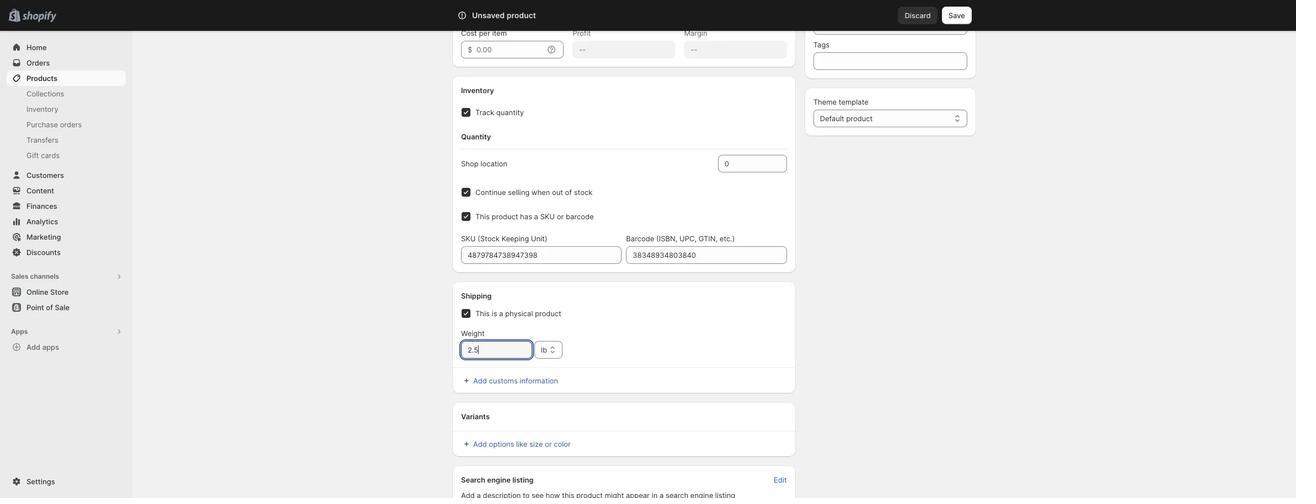 Task type: vqa. For each thing, say whether or not it's contained in the screenshot.
quantity
yes



Task type: locate. For each thing, give the bounding box(es) containing it.
home
[[26, 43, 47, 52]]

0 horizontal spatial a
[[499, 310, 503, 318]]

Barcode (ISBN, UPC, GTIN, etc.) text field
[[626, 247, 787, 264]]

0 vertical spatial sku
[[541, 212, 555, 221]]

charge tax on this product
[[476, 7, 566, 15]]

customers link
[[7, 168, 126, 183]]

a right is
[[499, 310, 503, 318]]

shop
[[461, 159, 479, 168]]

Cost per item text field
[[477, 41, 544, 58]]

purchase
[[26, 120, 58, 129]]

0 horizontal spatial search
[[461, 476, 486, 485]]

sku left (stock
[[461, 235, 476, 243]]

0 horizontal spatial of
[[46, 303, 53, 312]]

upc,
[[680, 235, 697, 243]]

content link
[[7, 183, 126, 199]]

settings
[[26, 478, 55, 487]]

1 vertical spatial this
[[476, 310, 490, 318]]

1 vertical spatial add
[[473, 377, 487, 386]]

1 horizontal spatial a
[[534, 212, 538, 221]]

analytics link
[[7, 214, 126, 230]]

location
[[481, 159, 508, 168]]

Tags text field
[[814, 52, 968, 70]]

1 vertical spatial of
[[46, 303, 53, 312]]

of
[[565, 188, 572, 197], [46, 303, 53, 312]]

1 vertical spatial inventory
[[26, 105, 58, 114]]

quantity
[[496, 108, 524, 117]]

apps
[[11, 328, 28, 336]]

1 horizontal spatial of
[[565, 188, 572, 197]]

charge
[[476, 7, 500, 15]]

add left options
[[473, 440, 487, 449]]

online
[[26, 288, 48, 297]]

or left barcode
[[557, 212, 564, 221]]

channels
[[30, 273, 59, 281]]

1 this from the top
[[476, 212, 490, 221]]

gift
[[26, 151, 39, 160]]

product
[[540, 7, 566, 15], [507, 10, 536, 20], [847, 114, 873, 123], [492, 212, 518, 221], [535, 310, 562, 318]]

0 vertical spatial of
[[565, 188, 572, 197]]

inventory
[[461, 86, 494, 95], [26, 105, 58, 114]]

is
[[492, 310, 497, 318]]

gtin,
[[699, 235, 718, 243]]

1 vertical spatial search
[[461, 476, 486, 485]]

1 horizontal spatial or
[[557, 212, 564, 221]]

add customs information button
[[455, 374, 794, 389]]

this
[[476, 212, 490, 221], [476, 310, 490, 318]]

margin
[[684, 29, 708, 38]]

0 vertical spatial this
[[476, 212, 490, 221]]

transfers link
[[7, 132, 126, 148]]

0 horizontal spatial or
[[545, 440, 552, 449]]

add left the apps
[[26, 343, 40, 352]]

discounts
[[26, 248, 61, 257]]

discard
[[905, 11, 931, 20]]

1 vertical spatial sku
[[461, 235, 476, 243]]

theme template
[[814, 98, 869, 106]]

unsaved
[[472, 10, 505, 20]]

quantity
[[461, 132, 491, 141]]

1 horizontal spatial inventory
[[461, 86, 494, 95]]

1 horizontal spatial search
[[507, 11, 530, 20]]

orders
[[26, 58, 50, 67]]

products
[[26, 74, 57, 83]]

this up (stock
[[476, 212, 490, 221]]

online store link
[[7, 285, 126, 300]]

point
[[26, 303, 44, 312]]

of left 'sale'
[[46, 303, 53, 312]]

1 vertical spatial or
[[545, 440, 552, 449]]

add inside add options like size or color button
[[473, 440, 487, 449]]

gift cards link
[[7, 148, 126, 163]]

2 vertical spatial add
[[473, 440, 487, 449]]

cost
[[461, 29, 477, 38]]

marketing link
[[7, 230, 126, 245]]

unit)
[[531, 235, 548, 243]]

add apps button
[[7, 340, 126, 355]]

add inside add customs information button
[[473, 377, 487, 386]]

0 vertical spatial inventory
[[461, 86, 494, 95]]

template
[[839, 98, 869, 106]]

settings link
[[7, 475, 126, 490]]

barcode (isbn, upc, gtin, etc.)
[[626, 235, 735, 243]]

0 vertical spatial add
[[26, 343, 40, 352]]

this left is
[[476, 310, 490, 318]]

sku right has
[[541, 212, 555, 221]]

inventory up track
[[461, 86, 494, 95]]

0 vertical spatial or
[[557, 212, 564, 221]]

apps button
[[7, 324, 126, 340]]

of right out
[[565, 188, 572, 197]]

None number field
[[718, 155, 771, 173]]

a right has
[[534, 212, 538, 221]]

search inside button
[[507, 11, 530, 20]]

or
[[557, 212, 564, 221], [545, 440, 552, 449]]

unsaved product
[[472, 10, 536, 20]]

or right size
[[545, 440, 552, 449]]

add for add apps
[[26, 343, 40, 352]]

a
[[534, 212, 538, 221], [499, 310, 503, 318]]

sale
[[55, 303, 70, 312]]

analytics
[[26, 217, 58, 226]]

when
[[532, 188, 550, 197]]

collections
[[26, 89, 64, 98]]

products link
[[7, 71, 126, 86]]

add inside add apps button
[[26, 343, 40, 352]]

lb
[[541, 346, 547, 355]]

product for this product has a sku or barcode
[[492, 212, 518, 221]]

0 vertical spatial search
[[507, 11, 530, 20]]

2 this from the top
[[476, 310, 490, 318]]

etc.)
[[720, 235, 735, 243]]

discard button
[[899, 7, 938, 24]]

per
[[479, 29, 490, 38]]

Weight text field
[[461, 342, 532, 359]]

this for this is a physical product
[[476, 310, 490, 318]]

default product
[[820, 114, 873, 123]]

inventory up purchase
[[26, 105, 58, 114]]

track
[[476, 108, 494, 117]]

add left customs
[[473, 377, 487, 386]]

1 vertical spatial a
[[499, 310, 503, 318]]

discounts link
[[7, 245, 126, 260]]

or inside button
[[545, 440, 552, 449]]

edit
[[774, 476, 787, 485]]

add customs information
[[473, 377, 558, 386]]



Task type: describe. For each thing, give the bounding box(es) containing it.
weight
[[461, 329, 485, 338]]

size
[[530, 440, 543, 449]]

profit
[[573, 29, 591, 38]]

purchase orders
[[26, 120, 82, 129]]

transfers
[[26, 136, 58, 145]]

add apps
[[26, 343, 59, 352]]

point of sale
[[26, 303, 70, 312]]

Profit text field
[[573, 41, 676, 58]]

barcode
[[566, 212, 594, 221]]

has
[[520, 212, 532, 221]]

this product has a sku or barcode
[[476, 212, 594, 221]]

apps
[[42, 343, 59, 352]]

shipping
[[461, 292, 492, 301]]

finances link
[[7, 199, 126, 214]]

shop location
[[461, 159, 508, 168]]

tax
[[502, 7, 513, 15]]

search for search
[[507, 11, 530, 20]]

save button
[[942, 7, 972, 24]]

sku (stock keeping unit)
[[461, 235, 548, 243]]

track quantity
[[476, 108, 524, 117]]

(stock
[[478, 235, 500, 243]]

0 vertical spatial a
[[534, 212, 538, 221]]

add for add customs information
[[473, 377, 487, 386]]

gift cards
[[26, 151, 60, 160]]

online store button
[[0, 285, 132, 300]]

point of sale button
[[0, 300, 132, 316]]

add options like size or color button
[[455, 437, 578, 452]]

(isbn,
[[657, 235, 678, 243]]

store
[[50, 288, 69, 297]]

shopify image
[[22, 11, 56, 22]]

tags
[[814, 40, 830, 49]]

listing
[[513, 476, 534, 485]]

theme
[[814, 98, 837, 106]]

0 horizontal spatial inventory
[[26, 105, 58, 114]]

add options like size or color
[[473, 440, 571, 449]]

purchase orders link
[[7, 117, 126, 132]]

information
[[520, 377, 558, 386]]

save
[[949, 11, 966, 20]]

point of sale link
[[7, 300, 126, 316]]

item
[[492, 29, 507, 38]]

search button
[[488, 7, 808, 24]]

$
[[468, 45, 472, 54]]

this
[[525, 7, 538, 15]]

inventory link
[[7, 102, 126, 117]]

SKU (Stock Keeping Unit) text field
[[461, 247, 622, 264]]

1 horizontal spatial sku
[[541, 212, 555, 221]]

orders
[[60, 120, 82, 129]]

product for default product
[[847, 114, 873, 123]]

this for this product has a sku or barcode
[[476, 212, 490, 221]]

selling
[[508, 188, 530, 197]]

variants
[[461, 413, 490, 422]]

physical
[[505, 310, 533, 318]]

cost per item
[[461, 29, 507, 38]]

sales channels
[[11, 273, 59, 281]]

like
[[516, 440, 528, 449]]

collections link
[[7, 86, 126, 102]]

sales channels button
[[7, 269, 126, 285]]

Collections text field
[[814, 17, 968, 35]]

search for search engine listing
[[461, 476, 486, 485]]

0 horizontal spatial sku
[[461, 235, 476, 243]]

edit button
[[768, 473, 794, 488]]

cards
[[41, 151, 60, 160]]

default
[[820, 114, 845, 123]]

online store
[[26, 288, 69, 297]]

orders link
[[7, 55, 126, 71]]

this is a physical product
[[476, 310, 562, 318]]

finances
[[26, 202, 57, 211]]

on
[[515, 7, 523, 15]]

content
[[26, 187, 54, 195]]

keeping
[[502, 235, 529, 243]]

out
[[552, 188, 563, 197]]

marketing
[[26, 233, 61, 242]]

product for unsaved product
[[507, 10, 536, 20]]

of inside button
[[46, 303, 53, 312]]

home link
[[7, 40, 126, 55]]

sales
[[11, 273, 28, 281]]

search engine listing
[[461, 476, 534, 485]]

Margin text field
[[684, 41, 787, 58]]

add for add options like size or color
[[473, 440, 487, 449]]



